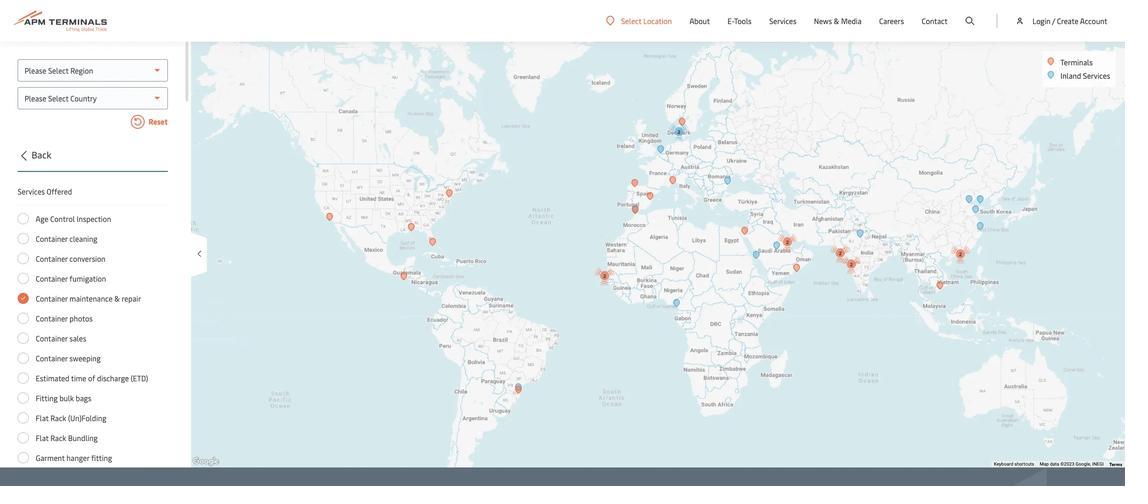 Task type: vqa. For each thing, say whether or not it's contained in the screenshot.
right The "Drivers"
no



Task type: describe. For each thing, give the bounding box(es) containing it.
services for services offered
[[18, 186, 45, 197]]

keyboard
[[994, 462, 1014, 467]]

careers button
[[879, 0, 904, 42]]

container for container cleaning
[[36, 234, 68, 244]]

reset button
[[18, 115, 168, 131]]

contact
[[922, 16, 948, 26]]

container for container conversion
[[36, 254, 68, 264]]

news
[[814, 16, 832, 26]]

map region
[[177, 0, 1125, 487]]

contact button
[[922, 0, 948, 42]]

services button
[[769, 0, 797, 42]]

e-tools
[[728, 16, 752, 26]]

google,
[[1076, 462, 1091, 467]]

e-
[[728, 16, 734, 26]]

container for container photos
[[36, 314, 68, 324]]

container for container sales
[[36, 334, 68, 344]]

login / create account
[[1033, 16, 1108, 26]]

repair
[[122, 294, 141, 304]]

news & media button
[[814, 0, 862, 42]]

terms link
[[1110, 462, 1122, 468]]

container for container sweeping
[[36, 353, 68, 364]]

back button
[[15, 148, 168, 172]]

Age Control Inspection radio
[[18, 213, 29, 224]]

map data ©2023 google, inegi
[[1040, 462, 1104, 467]]

inegi
[[1092, 462, 1104, 467]]

cleaning
[[69, 234, 97, 244]]

©2023
[[1061, 462, 1075, 467]]

news & media
[[814, 16, 862, 26]]

estimated
[[36, 373, 69, 384]]

age
[[36, 214, 48, 224]]

bulk
[[59, 393, 74, 404]]

container sweeping
[[36, 353, 101, 364]]

1 vertical spatial &
[[114, 294, 120, 304]]

garment
[[36, 453, 65, 463]]

Flat Rack Bundling radio
[[18, 433, 29, 444]]

container photos
[[36, 314, 93, 324]]

select location
[[621, 16, 672, 26]]

inland
[[1061, 71, 1081, 81]]

garment hanger fitting
[[36, 453, 112, 463]]

age control inspection
[[36, 214, 111, 224]]

Estimated time of discharge (ETD) radio
[[18, 373, 29, 384]]

Container fumigation radio
[[18, 273, 29, 284]]

Container cleaning radio
[[18, 233, 29, 244]]

photos
[[69, 314, 93, 324]]

data
[[1050, 462, 1059, 467]]

google image
[[191, 456, 221, 468]]

about
[[690, 16, 710, 26]]



Task type: locate. For each thing, give the bounding box(es) containing it.
1 horizontal spatial &
[[834, 16, 839, 26]]

2 horizontal spatial services
[[1083, 71, 1110, 81]]

estimated time of discharge (etd)
[[36, 373, 148, 384]]

&
[[834, 16, 839, 26], [114, 294, 120, 304]]

Container sweeping radio
[[18, 353, 29, 364]]

discharge
[[97, 373, 129, 384]]

e-tools button
[[728, 0, 752, 42]]

account
[[1080, 16, 1108, 26]]

of
[[88, 373, 95, 384]]

flat for flat rack bundling
[[36, 433, 49, 443]]

flat right flat rack bundling radio
[[36, 433, 49, 443]]

flat right flat rack  (un)folding option
[[36, 413, 49, 423]]

maintenance
[[69, 294, 113, 304]]

container down age
[[36, 234, 68, 244]]

about button
[[690, 0, 710, 42]]

1 vertical spatial rack
[[50, 433, 66, 443]]

careers
[[879, 16, 904, 26]]

0 horizontal spatial &
[[114, 294, 120, 304]]

container down container conversion
[[36, 274, 68, 284]]

container fumigation
[[36, 274, 106, 284]]

0 vertical spatial services
[[769, 16, 797, 26]]

container conversion
[[36, 254, 105, 264]]

/
[[1052, 16, 1055, 26]]

terminals
[[1061, 57, 1093, 67]]

container for container fumigation
[[36, 274, 68, 284]]

media
[[841, 16, 862, 26]]

fitting bulk bags
[[36, 393, 91, 404]]

0 vertical spatial rack
[[50, 413, 66, 423]]

Flat Rack  (Un)Folding radio
[[18, 413, 29, 424]]

Fitting bulk bags radio
[[18, 393, 29, 404]]

reset
[[147, 116, 168, 127]]

keyboard shortcuts button
[[994, 462, 1034, 468]]

container cleaning
[[36, 234, 97, 244]]

1 rack from the top
[[50, 413, 66, 423]]

& right news
[[834, 16, 839, 26]]

Container conversion radio
[[18, 253, 29, 264]]

inspection
[[77, 214, 111, 224]]

3 container from the top
[[36, 274, 68, 284]]

(etd)
[[131, 373, 148, 384]]

container up container sales at left
[[36, 314, 68, 324]]

inland services
[[1061, 71, 1110, 81]]

keyboard shortcuts
[[994, 462, 1034, 467]]

0 vertical spatial &
[[834, 16, 839, 26]]

services for services
[[769, 16, 797, 26]]

sales
[[69, 334, 86, 344]]

2
[[678, 129, 680, 135], [783, 236, 786, 242], [834, 247, 837, 253], [952, 248, 955, 254], [845, 259, 848, 264], [605, 269, 608, 275]]

1 horizontal spatial services
[[769, 16, 797, 26]]

services offered
[[18, 186, 72, 197]]

1 vertical spatial flat
[[36, 433, 49, 443]]

4 container from the top
[[36, 294, 68, 304]]

flat
[[36, 413, 49, 423], [36, 433, 49, 443]]

fitting
[[91, 453, 112, 463]]

container sales
[[36, 334, 86, 344]]

login
[[1033, 16, 1051, 26]]

services
[[769, 16, 797, 26], [1083, 71, 1110, 81], [18, 186, 45, 197]]

shortcuts
[[1015, 462, 1034, 467]]

rack for bundling
[[50, 433, 66, 443]]

1 flat from the top
[[36, 413, 49, 423]]

container maintenance & repair
[[36, 294, 141, 304]]

flat for flat rack  (un)folding
[[36, 413, 49, 423]]

2 vertical spatial services
[[18, 186, 45, 197]]

rack up garment
[[50, 433, 66, 443]]

7 container from the top
[[36, 353, 68, 364]]

fumigation
[[69, 274, 106, 284]]

Garment hanger fitting radio
[[18, 453, 29, 464]]

container
[[36, 234, 68, 244], [36, 254, 68, 264], [36, 274, 68, 284], [36, 294, 68, 304], [36, 314, 68, 324], [36, 334, 68, 344], [36, 353, 68, 364]]

container down container cleaning
[[36, 254, 68, 264]]

Container photos radio
[[18, 313, 29, 324]]

1 container from the top
[[36, 234, 68, 244]]

& inside "popup button"
[[834, 16, 839, 26]]

login / create account link
[[1016, 0, 1108, 42]]

terms
[[1110, 462, 1122, 468]]

flat rack bundling
[[36, 433, 98, 443]]

hanger
[[66, 453, 89, 463]]

back
[[32, 148, 51, 161]]

flat rack  (un)folding
[[36, 413, 106, 423]]

create
[[1057, 16, 1079, 26]]

0 horizontal spatial services
[[18, 186, 45, 197]]

sweeping
[[69, 353, 101, 364]]

conversion
[[69, 254, 105, 264]]

1 vertical spatial services
[[1083, 71, 1110, 81]]

map
[[1040, 462, 1049, 467]]

rack down fitting bulk bags
[[50, 413, 66, 423]]

container down container photos
[[36, 334, 68, 344]]

container up container photos
[[36, 294, 68, 304]]

(un)folding
[[68, 413, 106, 423]]

rack
[[50, 413, 66, 423], [50, 433, 66, 443]]

rack for (un)folding
[[50, 413, 66, 423]]

2 rack from the top
[[50, 433, 66, 443]]

select
[[621, 16, 642, 26]]

Container maintenance & repair radio
[[18, 293, 29, 304]]

time
[[71, 373, 86, 384]]

Container sales radio
[[18, 333, 29, 344]]

location
[[643, 16, 672, 26]]

5 container from the top
[[36, 314, 68, 324]]

control
[[50, 214, 75, 224]]

tools
[[734, 16, 752, 26]]

2 container from the top
[[36, 254, 68, 264]]

offered
[[47, 186, 72, 197]]

2 flat from the top
[[36, 433, 49, 443]]

container up estimated
[[36, 353, 68, 364]]

select location button
[[606, 16, 672, 26]]

services down terminals
[[1083, 71, 1110, 81]]

services right "tools"
[[769, 16, 797, 26]]

& left repair
[[114, 294, 120, 304]]

bundling
[[68, 433, 98, 443]]

fitting
[[36, 393, 58, 404]]

container for container maintenance & repair
[[36, 294, 68, 304]]

bags
[[76, 393, 91, 404]]

6 container from the top
[[36, 334, 68, 344]]

0 vertical spatial flat
[[36, 413, 49, 423]]

services left offered
[[18, 186, 45, 197]]



